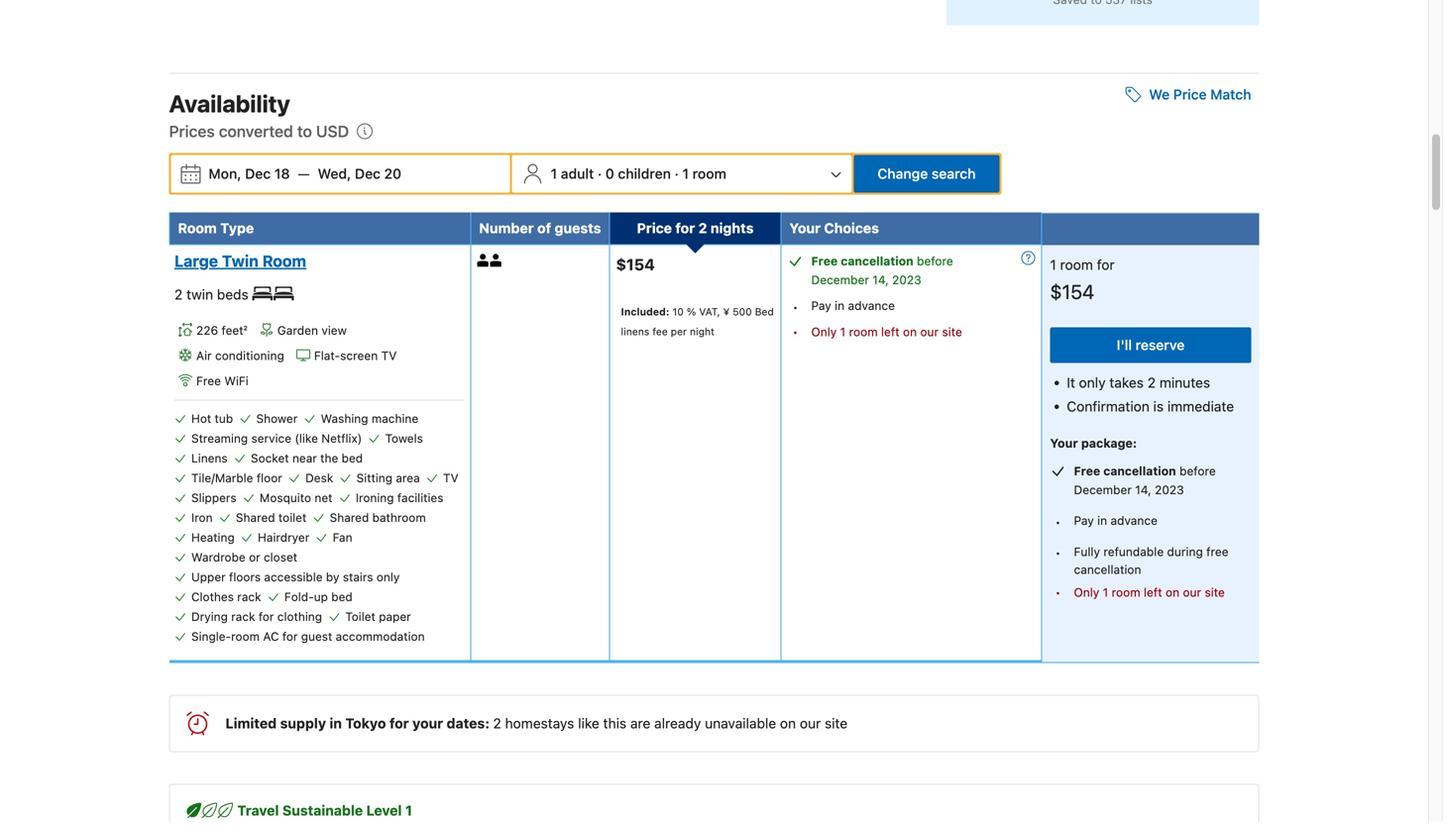Task type: locate. For each thing, give the bounding box(es) containing it.
•
[[793, 300, 798, 314], [793, 325, 798, 339], [1055, 515, 1061, 529], [1055, 546, 1061, 560], [1055, 586, 1061, 599]]

before
[[917, 254, 953, 268], [1180, 464, 1216, 478]]

0 vertical spatial price
[[1173, 86, 1207, 103]]

prices converted to usd
[[169, 122, 349, 141]]

drying rack for clothing
[[191, 610, 322, 624]]

2 vertical spatial site
[[825, 716, 848, 732]]

0 vertical spatial room
[[178, 220, 217, 237]]

before december 14, 2023 down choices
[[811, 254, 953, 287]]

1
[[551, 166, 557, 182], [682, 166, 689, 182], [1050, 257, 1057, 273], [840, 325, 846, 339], [1103, 586, 1109, 599], [405, 803, 412, 819]]

0 horizontal spatial ·
[[598, 166, 602, 182]]

bed right the up at the left of the page
[[331, 590, 353, 604]]

fold-up bed
[[284, 590, 353, 604]]

1 vertical spatial advance
[[1111, 514, 1158, 528]]

cancellation down choices
[[841, 254, 914, 268]]

1 horizontal spatial room
[[262, 252, 306, 271]]

fold-
[[284, 590, 314, 604]]

on
[[903, 325, 917, 339], [1166, 586, 1180, 599], [780, 716, 796, 732]]

upper
[[191, 570, 226, 584]]

0 horizontal spatial pay
[[811, 299, 831, 313]]

cancellation down fully
[[1074, 563, 1141, 577]]

1 horizontal spatial before december 14, 2023
[[1074, 464, 1216, 497]]

1 horizontal spatial 2023
[[1155, 483, 1184, 497]]

1 vertical spatial left
[[1144, 586, 1162, 599]]

· left 0
[[598, 166, 602, 182]]

1 horizontal spatial site
[[942, 325, 962, 339]]

0 horizontal spatial dec
[[245, 166, 271, 182]]

10 % vat, ¥ 500 bed linens fee per night
[[621, 306, 774, 337]]

free down the air
[[196, 374, 221, 388]]

sustainable
[[282, 803, 363, 819]]

takes
[[1110, 375, 1144, 391]]

bed
[[755, 306, 774, 318]]

we price match button
[[1117, 77, 1259, 113]]

$154 up included:
[[616, 256, 655, 274]]

0 vertical spatial your
[[790, 220, 821, 237]]

1 horizontal spatial tv
[[443, 471, 459, 485]]

1 horizontal spatial $154
[[1050, 280, 1095, 303]]

december down 'package:'
[[1074, 483, 1132, 497]]

· right 'children'
[[675, 166, 679, 182]]

streaming
[[191, 432, 248, 445]]

bed down netflix)
[[342, 451, 363, 465]]

dec left 18
[[245, 166, 271, 182]]

0 vertical spatial free
[[811, 254, 838, 268]]

stairs
[[343, 570, 373, 584]]

for up ac
[[259, 610, 274, 624]]

pay for fully
[[1074, 514, 1094, 528]]

advance for room
[[848, 299, 895, 313]]

free cancellation for refundable
[[1074, 464, 1176, 478]]

0 vertical spatial in
[[835, 299, 845, 313]]

0 vertical spatial only 1 room left on our site
[[811, 325, 962, 339]]

2023
[[892, 273, 922, 287], [1155, 483, 1184, 497]]

mosquito
[[260, 491, 311, 505]]

1 vertical spatial pay
[[1074, 514, 1094, 528]]

0 horizontal spatial only
[[377, 570, 400, 584]]

0 horizontal spatial 2023
[[892, 273, 922, 287]]

pay in advance up refundable
[[1074, 514, 1158, 528]]

unavailable
[[705, 716, 776, 732]]

iron
[[191, 511, 213, 525]]

0 vertical spatial december
[[811, 273, 869, 287]]

1 horizontal spatial in
[[835, 299, 845, 313]]

0 vertical spatial 14,
[[873, 273, 889, 287]]

0 horizontal spatial free cancellation
[[811, 254, 914, 268]]

1 horizontal spatial ·
[[675, 166, 679, 182]]

1 horizontal spatial our
[[920, 325, 939, 339]]

0 vertical spatial bed
[[342, 451, 363, 465]]

2023 for during
[[1155, 483, 1184, 497]]

226
[[196, 324, 218, 338]]

cancellation inside fully refundable during free cancellation
[[1074, 563, 1141, 577]]

1 adult · 0 children · 1 room button
[[514, 155, 850, 193]]

price
[[1173, 86, 1207, 103], [637, 220, 672, 237]]

advance for during
[[1111, 514, 1158, 528]]

cancellation for room
[[841, 254, 914, 268]]

1 horizontal spatial dec
[[355, 166, 381, 182]]

1 vertical spatial tv
[[443, 471, 459, 485]]

14,
[[873, 273, 889, 287], [1135, 483, 1152, 497]]

1 horizontal spatial only 1 room left on our site
[[1074, 586, 1225, 599]]

$154 up it
[[1050, 280, 1095, 303]]

0 horizontal spatial shared
[[236, 511, 275, 525]]

1 vertical spatial cancellation
[[1104, 464, 1176, 478]]

toilet paper
[[345, 610, 411, 624]]

shared for shared bathroom
[[330, 511, 369, 525]]

december down your choices
[[811, 273, 869, 287]]

shared up the 'hairdryer'
[[236, 511, 275, 525]]

0 horizontal spatial before
[[917, 254, 953, 268]]

0 horizontal spatial free
[[196, 374, 221, 388]]

2 right the dates:
[[493, 716, 501, 732]]

mon, dec 18 button
[[201, 156, 298, 192]]

mosquito net
[[260, 491, 333, 505]]

1 horizontal spatial free
[[811, 254, 838, 268]]

fully refundable during free cancellation
[[1074, 545, 1229, 577]]

0 horizontal spatial your
[[790, 220, 821, 237]]

1 horizontal spatial pay in advance
[[1074, 514, 1158, 528]]

1 vertical spatial in
[[1098, 514, 1107, 528]]

0 vertical spatial our
[[920, 325, 939, 339]]

clothing
[[277, 610, 322, 624]]

hot
[[191, 412, 211, 426]]

price inside dropdown button
[[1173, 86, 1207, 103]]

shared bathroom
[[330, 511, 426, 525]]

0 horizontal spatial on
[[780, 716, 796, 732]]

1 horizontal spatial december
[[1074, 483, 1132, 497]]

in for 1
[[835, 299, 845, 313]]

1 shared from the left
[[236, 511, 275, 525]]

or
[[249, 550, 260, 564]]

1 dec from the left
[[245, 166, 271, 182]]

view
[[321, 324, 347, 338]]

0 vertical spatial cancellation
[[841, 254, 914, 268]]

in left tokyo
[[330, 716, 342, 732]]

1 horizontal spatial before
[[1180, 464, 1216, 478]]

0 vertical spatial pay
[[811, 299, 831, 313]]

1 horizontal spatial 14,
[[1135, 483, 1152, 497]]

1 vertical spatial 14,
[[1135, 483, 1152, 497]]

adult
[[561, 166, 594, 182]]

refundable
[[1104, 545, 1164, 559]]

tv
[[381, 349, 397, 363], [443, 471, 459, 485]]

net
[[315, 491, 333, 505]]

0 vertical spatial only
[[1079, 375, 1106, 391]]

advance down choices
[[848, 299, 895, 313]]

1 horizontal spatial pay
[[1074, 514, 1094, 528]]

tv up facilities
[[443, 471, 459, 485]]

2 vertical spatial free
[[1074, 464, 1100, 478]]

only right it
[[1079, 375, 1106, 391]]

search
[[932, 166, 976, 182]]

before december 14, 2023 down 'package:'
[[1074, 464, 1216, 497]]

2 horizontal spatial in
[[1098, 514, 1107, 528]]

ac
[[263, 630, 279, 644]]

tv right screen
[[381, 349, 397, 363]]

your left 'package:'
[[1050, 436, 1078, 450]]

in right bed
[[835, 299, 845, 313]]

cancellation down 'package:'
[[1104, 464, 1176, 478]]

price down 'children'
[[637, 220, 672, 237]]

clothes rack
[[191, 590, 261, 604]]

wardrobe or closet
[[191, 550, 297, 564]]

children
[[618, 166, 671, 182]]

0 vertical spatial rack
[[237, 590, 261, 604]]

1 vertical spatial free
[[196, 374, 221, 388]]

1 vertical spatial our
[[1183, 586, 1202, 599]]

sitting
[[357, 471, 393, 485]]

price right we
[[1173, 86, 1207, 103]]

14, for during
[[1135, 483, 1152, 497]]

·
[[598, 166, 602, 182], [675, 166, 679, 182]]

0 vertical spatial advance
[[848, 299, 895, 313]]

14, for room
[[873, 273, 889, 287]]

free for only
[[811, 254, 838, 268]]

december for 1
[[811, 273, 869, 287]]

number
[[479, 220, 534, 237]]

2 occupancy image from the left
[[490, 254, 503, 267]]

1 vertical spatial site
[[1205, 586, 1225, 599]]

room right twin
[[262, 252, 306, 271]]

room up large
[[178, 220, 217, 237]]

1 vertical spatial $154
[[1050, 280, 1095, 303]]

pay right bed
[[811, 299, 831, 313]]

before december 14, 2023
[[811, 254, 953, 287], [1074, 464, 1216, 497]]

site
[[942, 325, 962, 339], [1205, 586, 1225, 599], [825, 716, 848, 732]]

0 vertical spatial only
[[811, 325, 837, 339]]

0 horizontal spatial pay in advance
[[811, 299, 895, 313]]

2 horizontal spatial free
[[1074, 464, 1100, 478]]

14, down 'package:'
[[1135, 483, 1152, 497]]

2 vertical spatial in
[[330, 716, 342, 732]]

in up fully
[[1098, 514, 1107, 528]]

streaming service (like netflix)
[[191, 432, 362, 445]]

free down your package:
[[1074, 464, 1100, 478]]

only right stairs in the bottom of the page
[[377, 570, 400, 584]]

2 up is
[[1148, 375, 1156, 391]]

1 horizontal spatial only
[[1079, 375, 1106, 391]]

1 vertical spatial free cancellation
[[1074, 464, 1176, 478]]

0 vertical spatial $154
[[616, 256, 655, 274]]

free down your choices
[[811, 254, 838, 268]]

match
[[1211, 86, 1251, 103]]

desk
[[305, 471, 333, 485]]

i'll reserve button
[[1050, 328, 1251, 363]]

room type
[[178, 220, 254, 237]]

free cancellation for 1
[[811, 254, 914, 268]]

for right more details on meals and payment options image
[[1097, 257, 1115, 273]]

pay
[[811, 299, 831, 313], [1074, 514, 1094, 528]]

1 vertical spatial rack
[[231, 610, 255, 624]]

your
[[412, 716, 443, 732]]

500
[[733, 306, 752, 318]]

before down change search button
[[917, 254, 953, 268]]

i'll reserve
[[1117, 337, 1185, 353]]

bed
[[342, 451, 363, 465], [331, 590, 353, 604]]

it
[[1067, 375, 1075, 391]]

cancellation
[[841, 254, 914, 268], [1104, 464, 1176, 478], [1074, 563, 1141, 577]]

0 horizontal spatial 14,
[[873, 273, 889, 287]]

your left choices
[[790, 220, 821, 237]]

towels
[[385, 432, 423, 445]]

226 feet²
[[196, 324, 248, 338]]

0 horizontal spatial advance
[[848, 299, 895, 313]]

bathroom
[[372, 511, 426, 525]]

1 vertical spatial on
[[1166, 586, 1180, 599]]

1 vertical spatial only
[[1074, 586, 1100, 599]]

1 horizontal spatial advance
[[1111, 514, 1158, 528]]

0 horizontal spatial only
[[811, 325, 837, 339]]

your for your choices
[[790, 220, 821, 237]]

14, down choices
[[873, 273, 889, 287]]

closet
[[264, 550, 297, 564]]

free cancellation down 'package:'
[[1074, 464, 1176, 478]]

facilities
[[397, 491, 444, 505]]

1 vertical spatial before december 14, 2023
[[1074, 464, 1216, 497]]

before december 14, 2023 for during
[[1074, 464, 1216, 497]]

occupancy image
[[477, 254, 490, 267], [490, 254, 503, 267]]

december for refundable
[[1074, 483, 1132, 497]]

1 vertical spatial before
[[1180, 464, 1216, 478]]

0 horizontal spatial site
[[825, 716, 848, 732]]

converted
[[219, 122, 293, 141]]

before down the immediate
[[1180, 464, 1216, 478]]

only
[[811, 325, 837, 339], [1074, 586, 1100, 599]]

shared up fan
[[330, 511, 369, 525]]

2 vertical spatial our
[[800, 716, 821, 732]]

dec
[[245, 166, 271, 182], [355, 166, 381, 182]]

free
[[811, 254, 838, 268], [196, 374, 221, 388], [1074, 464, 1100, 478]]

advance
[[848, 299, 895, 313], [1111, 514, 1158, 528]]

free cancellation down choices
[[811, 254, 914, 268]]

0 horizontal spatial price
[[637, 220, 672, 237]]

usd
[[316, 122, 349, 141]]

pay in advance for 1
[[811, 299, 895, 313]]

your package:
[[1050, 436, 1137, 450]]

dec left 20
[[355, 166, 381, 182]]

0 horizontal spatial december
[[811, 273, 869, 287]]

0 vertical spatial free cancellation
[[811, 254, 914, 268]]

1 horizontal spatial on
[[903, 325, 917, 339]]

2 vertical spatial cancellation
[[1074, 563, 1141, 577]]

0 vertical spatial pay in advance
[[811, 299, 895, 313]]

large twin room link
[[174, 251, 459, 271]]

1 horizontal spatial free cancellation
[[1074, 464, 1176, 478]]

pay in advance down choices
[[811, 299, 895, 313]]

type
[[220, 220, 254, 237]]

2 left the twin
[[174, 287, 183, 303]]

already
[[654, 716, 701, 732]]

rack down clothes rack
[[231, 610, 255, 624]]

2 shared from the left
[[330, 511, 369, 525]]

1 horizontal spatial price
[[1173, 86, 1207, 103]]

1 vertical spatial 2023
[[1155, 483, 1184, 497]]

for right ac
[[282, 630, 298, 644]]

advance up refundable
[[1111, 514, 1158, 528]]

tub
[[215, 412, 233, 426]]

rack down floors
[[237, 590, 261, 604]]

pay up fully
[[1074, 514, 1094, 528]]

1 horizontal spatial your
[[1050, 436, 1078, 450]]



Task type: describe. For each thing, give the bounding box(es) containing it.
garden view
[[277, 324, 347, 338]]

conditioning
[[215, 349, 284, 363]]

flat-screen tv
[[314, 349, 397, 363]]

large twin room
[[174, 252, 306, 271]]

hairdryer
[[258, 531, 310, 545]]

tile/marble floor
[[191, 471, 282, 485]]

$154 inside 1 room for $154
[[1050, 280, 1095, 303]]

night
[[690, 325, 715, 337]]

accessible
[[264, 570, 323, 584]]

floor
[[257, 471, 282, 485]]

drying
[[191, 610, 228, 624]]

2 inside it only takes 2 minutes confirmation is immediate
[[1148, 375, 1156, 391]]

for left your
[[389, 716, 409, 732]]

0 horizontal spatial $154
[[616, 256, 655, 274]]

heating
[[191, 531, 235, 545]]

linens
[[621, 325, 650, 337]]

upper floors accessible by stairs only
[[191, 570, 400, 584]]

18
[[274, 166, 290, 182]]

service
[[251, 432, 291, 445]]

fan
[[333, 531, 352, 545]]

supply
[[280, 716, 326, 732]]

travel sustainable level 1
[[237, 803, 412, 819]]

1 room for $154
[[1050, 257, 1115, 303]]

prices
[[169, 122, 215, 141]]

shared toilet
[[236, 511, 307, 525]]

wed,
[[318, 166, 351, 182]]

change search
[[878, 166, 976, 182]]

1 horizontal spatial only
[[1074, 586, 1100, 599]]

availability
[[169, 90, 290, 118]]

2 left nights
[[699, 220, 707, 237]]

2 · from the left
[[675, 166, 679, 182]]

free for fully
[[1074, 464, 1100, 478]]

2 horizontal spatial our
[[1183, 586, 1202, 599]]

washing machine
[[321, 412, 418, 426]]

clothes
[[191, 590, 234, 604]]

1 adult · 0 children · 1 room
[[551, 166, 727, 182]]

wardrobe
[[191, 550, 246, 564]]

before for left
[[917, 254, 953, 268]]

machine
[[372, 412, 418, 426]]

1 horizontal spatial left
[[1144, 586, 1162, 599]]

tile/marble
[[191, 471, 253, 485]]

room inside dropdown button
[[693, 166, 727, 182]]

0 vertical spatial on
[[903, 325, 917, 339]]

vat,
[[699, 306, 720, 318]]

rack for drying
[[231, 610, 255, 624]]

mon,
[[209, 166, 241, 182]]

1 occupancy image from the left
[[477, 254, 490, 267]]

choices
[[824, 220, 879, 237]]

in for refundable
[[1098, 514, 1107, 528]]

price for 2 nights
[[637, 220, 754, 237]]

limited
[[226, 716, 277, 732]]

free wifi
[[196, 374, 249, 388]]

nights
[[711, 220, 754, 237]]

guests
[[555, 220, 601, 237]]

0 horizontal spatial left
[[881, 325, 900, 339]]

20
[[384, 166, 402, 182]]

before for free
[[1180, 464, 1216, 478]]

for inside 1 room for $154
[[1097, 257, 1115, 273]]

package:
[[1081, 436, 1137, 450]]

area
[[396, 471, 420, 485]]

10
[[673, 306, 684, 318]]

change search button
[[854, 155, 1000, 193]]

to
[[297, 122, 312, 141]]

0 horizontal spatial room
[[178, 220, 217, 237]]

it only takes 2 minutes confirmation is immediate
[[1067, 375, 1234, 415]]

2 dec from the left
[[355, 166, 381, 182]]

1 vertical spatial only 1 room left on our site
[[1074, 586, 1225, 599]]

0 horizontal spatial only 1 room left on our site
[[811, 325, 962, 339]]

2 twin beds
[[174, 287, 252, 303]]

more details on meals and payment options image
[[1022, 251, 1035, 265]]

beds
[[217, 287, 249, 303]]

before december 14, 2023 for room
[[811, 254, 953, 287]]

0
[[606, 166, 614, 182]]

socket
[[251, 451, 289, 465]]

socket near the bed
[[251, 451, 363, 465]]

during
[[1167, 545, 1203, 559]]

cancellation for during
[[1104, 464, 1176, 478]]

—
[[298, 166, 310, 182]]

toilet
[[345, 610, 376, 624]]

your for your package:
[[1050, 436, 1078, 450]]

pay in advance for refundable
[[1074, 514, 1158, 528]]

feet²
[[222, 324, 248, 338]]

shared for shared toilet
[[236, 511, 275, 525]]

1 vertical spatial price
[[637, 220, 672, 237]]

level
[[366, 803, 402, 819]]

screen
[[340, 349, 378, 363]]

1 vertical spatial only
[[377, 570, 400, 584]]

the
[[320, 451, 338, 465]]

1 · from the left
[[598, 166, 602, 182]]

paper
[[379, 610, 411, 624]]

0 vertical spatial site
[[942, 325, 962, 339]]

2 horizontal spatial site
[[1205, 586, 1225, 599]]

%
[[687, 306, 696, 318]]

by
[[326, 570, 339, 584]]

twin
[[222, 252, 259, 271]]

your choices
[[790, 220, 879, 237]]

1 vertical spatial room
[[262, 252, 306, 271]]

for left nights
[[676, 220, 695, 237]]

2 horizontal spatial on
[[1166, 586, 1180, 599]]

change
[[878, 166, 928, 182]]

free
[[1207, 545, 1229, 559]]

rack for clothes
[[237, 590, 261, 604]]

are
[[630, 716, 651, 732]]

garden
[[277, 324, 318, 338]]

wifi
[[224, 374, 249, 388]]

ironing
[[356, 491, 394, 505]]

single-
[[191, 630, 231, 644]]

ironing facilities
[[356, 491, 444, 505]]

2023 for room
[[892, 273, 922, 287]]

air
[[196, 349, 212, 363]]

per
[[671, 325, 687, 337]]

room inside 1 room for $154
[[1060, 257, 1093, 273]]

only inside it only takes 2 minutes confirmation is immediate
[[1079, 375, 1106, 391]]

1 vertical spatial bed
[[331, 590, 353, 604]]

pay for only
[[811, 299, 831, 313]]

1 inside 1 room for $154
[[1050, 257, 1057, 273]]

flat-
[[314, 349, 340, 363]]

2 vertical spatial on
[[780, 716, 796, 732]]

0 vertical spatial tv
[[381, 349, 397, 363]]

washing
[[321, 412, 368, 426]]

0 horizontal spatial our
[[800, 716, 821, 732]]

toilet
[[278, 511, 307, 525]]



Task type: vqa. For each thing, say whether or not it's contained in the screenshot.
'10 % VAT, ¥ 500 Bed linens fee per night'
yes



